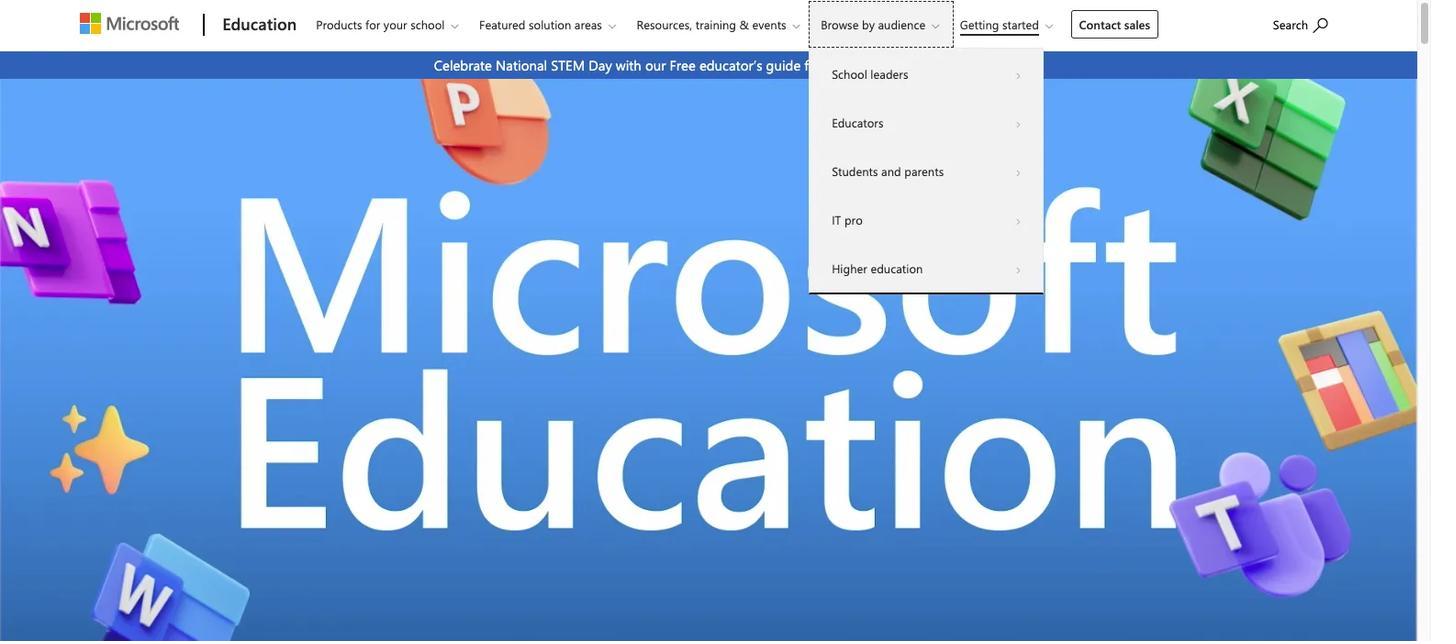 Task type: describe. For each thing, give the bounding box(es) containing it.
your inside dropdown button
[[384, 17, 407, 32]]

and
[[882, 163, 902, 179]]

search
[[1274, 17, 1309, 32]]

higher
[[832, 261, 868, 276]]

for inside dropdown button
[[366, 17, 380, 32]]

areas
[[575, 17, 602, 32]]

it pro
[[832, 212, 863, 228]]

leaders
[[871, 66, 909, 82]]

pro
[[845, 212, 863, 228]]

day
[[589, 56, 612, 74]]

school leaders button
[[810, 50, 1043, 98]]

celebrate
[[434, 56, 492, 74]]

Search search field
[[1264, 3, 1347, 44]]

school
[[411, 17, 445, 32]]

resources,
[[637, 17, 693, 32]]

celebrate national stem day with our free educator's guide for stem in your classroom > link
[[0, 51, 1418, 79]]

>
[[974, 56, 984, 74]]

education
[[222, 13, 297, 35]]

educator's
[[700, 56, 763, 74]]

educators
[[832, 115, 884, 130]]

browse by audience
[[821, 17, 926, 32]]

events
[[753, 17, 787, 32]]

education link
[[213, 1, 302, 51]]

products for your school
[[316, 17, 445, 32]]

sales
[[1125, 17, 1151, 32]]

started
[[1003, 17, 1040, 32]]

solution
[[529, 17, 571, 32]]

education
[[871, 261, 923, 276]]

1 stem from the left
[[551, 56, 585, 74]]

it
[[832, 212, 842, 228]]

&
[[740, 17, 749, 32]]



Task type: vqa. For each thing, say whether or not it's contained in the screenshot.
MICROSOFT to the right
no



Task type: locate. For each thing, give the bounding box(es) containing it.
microsoft image
[[80, 13, 179, 34]]

0 vertical spatial for
[[366, 17, 380, 32]]

contact sales
[[1080, 17, 1151, 32]]

audience
[[878, 17, 926, 32]]

students and parents
[[832, 163, 944, 179]]

browse by audience button
[[809, 1, 954, 48]]

contact
[[1080, 17, 1122, 32]]

celebrate national stem day with our free educator's guide for stem in your classroom >
[[434, 56, 984, 74]]

by
[[862, 17, 875, 32]]

national
[[496, 56, 548, 74]]

featured solution areas button
[[467, 1, 631, 48]]

school leaders
[[832, 66, 909, 82]]

2 stem from the left
[[826, 56, 860, 74]]

classroom
[[909, 56, 971, 74]]

1 vertical spatial your
[[878, 56, 906, 74]]

parents
[[905, 163, 944, 179]]

for right the products
[[366, 17, 380, 32]]

school
[[832, 66, 868, 82]]

0 vertical spatial your
[[384, 17, 407, 32]]

products
[[316, 17, 362, 32]]

resources, training & events button
[[625, 1, 815, 48]]

0 horizontal spatial your
[[384, 17, 407, 32]]

browse
[[821, 17, 859, 32]]

your right in
[[878, 56, 906, 74]]

students and parents button
[[810, 147, 1043, 196]]

stem
[[551, 56, 585, 74], [826, 56, 860, 74]]

training
[[696, 17, 737, 32]]

higher education
[[832, 261, 923, 276]]

getting started button
[[949, 1, 1068, 48]]

1 horizontal spatial for
[[805, 56, 822, 74]]

guide
[[766, 56, 801, 74]]

0 horizontal spatial stem
[[551, 56, 585, 74]]

featured solution areas
[[479, 17, 602, 32]]

your left school
[[384, 17, 407, 32]]

stem left in
[[826, 56, 860, 74]]

1 horizontal spatial your
[[878, 56, 906, 74]]

it pro button
[[810, 196, 1043, 244]]

higher education button
[[810, 244, 1043, 293]]

resources, training & events
[[637, 17, 787, 32]]

1 horizontal spatial stem
[[826, 56, 860, 74]]

getting started
[[960, 17, 1040, 32]]

0 horizontal spatial for
[[366, 17, 380, 32]]

students
[[832, 163, 879, 179]]

search button
[[1265, 3, 1337, 44]]

featured
[[479, 17, 526, 32]]

1 vertical spatial for
[[805, 56, 822, 74]]

with
[[616, 56, 642, 74]]

contact sales link
[[1071, 10, 1159, 39]]

products for your school button
[[304, 1, 473, 48]]

educators button
[[810, 98, 1043, 147]]

free
[[670, 56, 696, 74]]

your
[[384, 17, 407, 32], [878, 56, 906, 74]]

for
[[366, 17, 380, 32], [805, 56, 822, 74]]

for right guide
[[805, 56, 822, 74]]

in
[[863, 56, 875, 74]]

our
[[646, 56, 666, 74]]

getting
[[960, 17, 1000, 32]]

stem left day
[[551, 56, 585, 74]]



